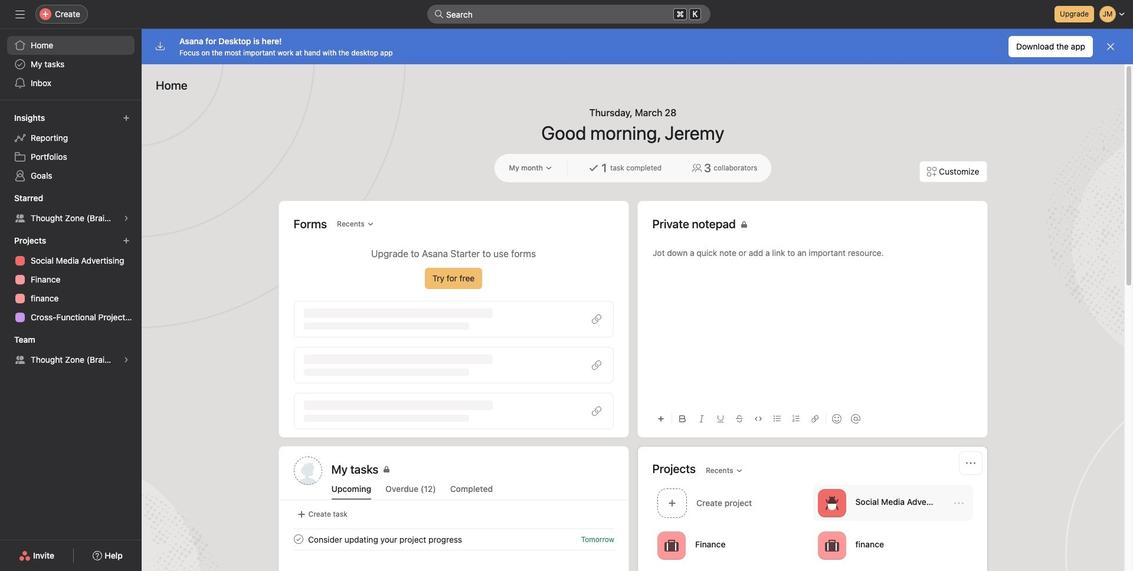 Task type: locate. For each thing, give the bounding box(es) containing it.
1 briefcase image from the left
[[665, 539, 679, 553]]

hide sidebar image
[[15, 9, 25, 19]]

insights element
[[0, 107, 142, 188]]

strikethrough image
[[736, 416, 743, 423]]

0 horizontal spatial briefcase image
[[665, 539, 679, 553]]

global element
[[0, 29, 142, 100]]

starred element
[[0, 188, 142, 230]]

None field
[[428, 5, 711, 24]]

bug image
[[825, 496, 839, 510]]

Search tasks, projects, and more text field
[[428, 5, 711, 24]]

toolbar
[[653, 406, 973, 432]]

list item
[[653, 485, 813, 521], [813, 485, 973, 521], [280, 529, 629, 550]]

prominent image
[[435, 9, 444, 19]]

projects element
[[0, 230, 142, 329]]

1 horizontal spatial briefcase image
[[825, 539, 839, 553]]

insert an object image
[[658, 416, 665, 423]]

Mark complete checkbox
[[291, 533, 306, 547]]

bold image
[[679, 416, 686, 423]]

briefcase image
[[665, 539, 679, 553], [825, 539, 839, 553]]

see details, thought zone (brainstorm space) image
[[123, 215, 130, 222]]

new insights image
[[123, 115, 130, 122]]

link image
[[812, 416, 819, 423]]



Task type: describe. For each thing, give the bounding box(es) containing it.
at mention image
[[851, 415, 861, 424]]

underline image
[[717, 416, 724, 423]]

show options image
[[955, 499, 964, 508]]

numbered list image
[[793, 416, 800, 423]]

code image
[[755, 416, 762, 423]]

2 briefcase image from the left
[[825, 539, 839, 553]]

italics image
[[698, 416, 705, 423]]

bulleted list image
[[774, 416, 781, 423]]

dismiss image
[[1107, 42, 1116, 51]]

actions image
[[966, 459, 976, 468]]

see details, thought zone (brainstorm space) image
[[123, 357, 130, 364]]

add profile photo image
[[294, 457, 322, 485]]

teams element
[[0, 329, 142, 372]]

mark complete image
[[291, 533, 306, 547]]

new project or portfolio image
[[123, 237, 130, 244]]



Task type: vqa. For each thing, say whether or not it's contained in the screenshot.
Bold icon
yes



